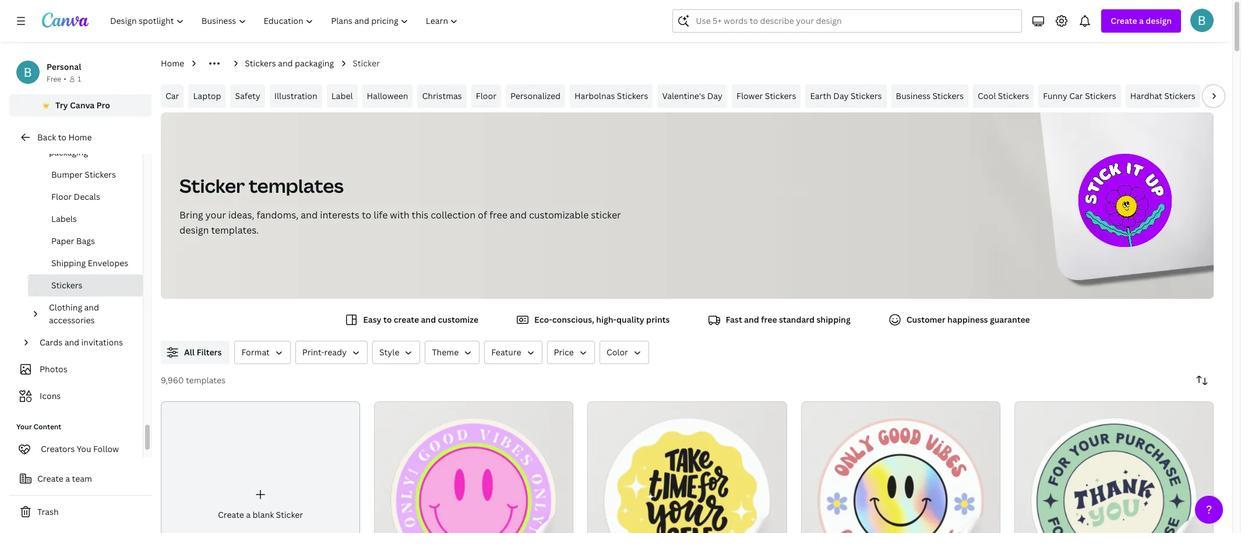 Task type: describe. For each thing, give the bounding box(es) containing it.
trash link
[[9, 501, 152, 524]]

safety link
[[231, 85, 265, 108]]

canva
[[70, 100, 95, 111]]

and inside stickers and packaging
[[82, 134, 97, 145]]

stickers inside "bumper stickers" link
[[85, 169, 116, 180]]

cards
[[40, 337, 63, 348]]

create
[[394, 314, 419, 325]]

day for valentine's
[[708, 90, 723, 101]]

create a blank sticker element
[[161, 402, 360, 533]]

your
[[16, 422, 32, 432]]

paper bags link
[[28, 230, 143, 252]]

back to home link
[[9, 126, 152, 149]]

create a team
[[37, 473, 92, 485]]

clothing
[[49, 302, 82, 313]]

bumper
[[51, 169, 83, 180]]

i
[[1210, 90, 1213, 101]]

trash
[[37, 507, 59, 518]]

1 horizontal spatial stickers and packaging
[[245, 58, 334, 69]]

invitations
[[81, 337, 123, 348]]

sticker for sticker
[[353, 58, 380, 69]]

theme button
[[425, 341, 480, 364]]

photos
[[40, 364, 67, 375]]

flower
[[737, 90, 763, 101]]

safety
[[235, 90, 260, 101]]

car link
[[161, 85, 184, 108]]

back
[[37, 132, 56, 143]]

9,960 templates
[[161, 375, 226, 386]]

illustration link
[[270, 85, 322, 108]]

1 vertical spatial free
[[762, 314, 778, 325]]

cards and invitations
[[40, 337, 123, 348]]

stickers inside stickers and packaging
[[49, 134, 80, 145]]

icons link
[[16, 385, 136, 408]]

floor decals link
[[28, 186, 143, 208]]

sticker
[[591, 209, 621, 222]]

customize
[[438, 314, 479, 325]]

business stickers
[[896, 90, 964, 101]]

yellow minimalist lettering take time for your self round sticker image
[[588, 402, 787, 533]]

price button
[[547, 341, 595, 364]]

customer
[[907, 314, 946, 325]]

1 horizontal spatial packaging
[[295, 58, 334, 69]]

templates for sticker templates
[[249, 173, 344, 198]]

print-
[[303, 347, 325, 358]]

fast
[[726, 314, 743, 325]]

earth day stickers link
[[806, 85, 887, 108]]

flower stickers
[[737, 90, 797, 101]]

harbolnas stickers
[[575, 90, 649, 101]]

design inside bring your ideas, fandoms, and interests to life with this collection of free and customizable sticker design templates.
[[180, 224, 209, 237]]

price
[[554, 347, 574, 358]]

eco-conscious, high-quality prints
[[535, 314, 670, 325]]

create for create a design
[[1112, 15, 1138, 26]]

design inside create a design dropdown button
[[1146, 15, 1173, 26]]

decals
[[74, 191, 100, 202]]

and left interests
[[301, 209, 318, 222]]

easy to create and customize
[[363, 314, 479, 325]]

funny
[[1044, 90, 1068, 101]]

creators you follow
[[41, 444, 119, 455]]

feature
[[492, 347, 522, 358]]

fast and free standard shipping
[[726, 314, 851, 325]]

and right create
[[421, 314, 436, 325]]

free •
[[47, 74, 66, 84]]

this
[[412, 209, 429, 222]]

stickers up clothing at bottom
[[51, 280, 83, 291]]

of
[[478, 209, 487, 222]]

i did tha
[[1210, 90, 1242, 101]]

style button
[[373, 341, 421, 364]]

harbolnas stickers link
[[570, 85, 653, 108]]

labels link
[[28, 208, 143, 230]]

bumper stickers link
[[28, 164, 143, 186]]

1 horizontal spatial sticker
[[276, 510, 303, 521]]

2 car from the left
[[1070, 90, 1084, 101]]

create for create a blank sticker
[[218, 510, 244, 521]]

a for design
[[1140, 15, 1145, 26]]

cool
[[978, 90, 997, 101]]

envelopes
[[88, 258, 128, 269]]

earth day stickers
[[811, 90, 882, 101]]

stickers inside cool stickers link
[[999, 90, 1030, 101]]

try canva pro button
[[9, 94, 152, 117]]

personal
[[47, 61, 81, 72]]

pro
[[97, 100, 110, 111]]

christmas link
[[418, 85, 467, 108]]

earth
[[811, 90, 832, 101]]

halloween
[[367, 90, 408, 101]]

content
[[34, 422, 61, 432]]

theme
[[432, 347, 459, 358]]

prints
[[647, 314, 670, 325]]

hardhat stickers
[[1131, 90, 1196, 101]]

funny car stickers link
[[1039, 85, 1122, 108]]

stickers inside harbolnas stickers link
[[617, 90, 649, 101]]

valentine's
[[663, 90, 706, 101]]

i did tha link
[[1206, 85, 1242, 108]]

clothing and accessories
[[49, 302, 99, 326]]

packaging inside stickers and packaging
[[49, 147, 88, 158]]

floor link
[[472, 85, 501, 108]]

hardhat stickers link
[[1126, 85, 1201, 108]]

1
[[77, 74, 81, 84]]

create a team button
[[9, 468, 152, 491]]

brad klo image
[[1191, 9, 1215, 32]]

you
[[77, 444, 91, 455]]

blank
[[253, 510, 274, 521]]

standard
[[780, 314, 815, 325]]



Task type: vqa. For each thing, say whether or not it's contained in the screenshot.
Free •
yes



Task type: locate. For each thing, give the bounding box(es) containing it.
cool stickers link
[[974, 85, 1035, 108]]

create inside dropdown button
[[1112, 15, 1138, 26]]

filters
[[197, 347, 222, 358]]

1 vertical spatial templates
[[186, 375, 226, 386]]

1 vertical spatial to
[[362, 209, 372, 222]]

floor for floor
[[476, 90, 497, 101]]

floor up labels at top left
[[51, 191, 72, 202]]

free
[[47, 74, 61, 84]]

label
[[332, 90, 353, 101]]

stickers inside "hardhat stickers" link
[[1165, 90, 1196, 101]]

cards and invitations link
[[35, 332, 136, 354]]

0 horizontal spatial stickers and packaging
[[49, 134, 97, 158]]

to for easy
[[384, 314, 392, 325]]

1 vertical spatial create
[[37, 473, 63, 485]]

create a design
[[1112, 15, 1173, 26]]

format
[[242, 347, 270, 358]]

car right funny on the right
[[1070, 90, 1084, 101]]

car
[[166, 90, 179, 101], [1070, 90, 1084, 101]]

stickers inside business stickers link
[[933, 90, 964, 101]]

stickers right the harbolnas
[[617, 90, 649, 101]]

red blue yellow only good vibes smiley circle sticker image
[[801, 402, 1001, 533]]

stickers right flower
[[765, 90, 797, 101]]

1 horizontal spatial a
[[246, 510, 251, 521]]

guarantee
[[991, 314, 1031, 325]]

harbolnas
[[575, 90, 615, 101]]

stickers right earth in the top of the page
[[851, 90, 882, 101]]

stickers inside flower stickers link
[[765, 90, 797, 101]]

stickers left i
[[1165, 90, 1196, 101]]

labels
[[51, 213, 77, 224]]

format button
[[235, 341, 291, 364]]

2 vertical spatial sticker
[[276, 510, 303, 521]]

sticker templates image
[[966, 113, 1215, 299], [1074, 149, 1178, 252]]

home down 'try canva pro' button
[[68, 132, 92, 143]]

color
[[607, 347, 629, 358]]

stickers up safety
[[245, 58, 276, 69]]

2 horizontal spatial create
[[1112, 15, 1138, 26]]

design left the brad klo icon
[[1146, 15, 1173, 26]]

2 vertical spatial to
[[384, 314, 392, 325]]

None search field
[[673, 9, 1023, 33]]

stickers right funny on the right
[[1086, 90, 1117, 101]]

stickers up the "decals"
[[85, 169, 116, 180]]

0 horizontal spatial sticker
[[180, 173, 245, 198]]

sticker up halloween
[[353, 58, 380, 69]]

design
[[1146, 15, 1173, 26], [180, 224, 209, 237]]

a for blank
[[246, 510, 251, 521]]

packaging up illustration
[[295, 58, 334, 69]]

and up illustration
[[278, 58, 293, 69]]

stickers down try
[[49, 134, 80, 145]]

1 horizontal spatial templates
[[249, 173, 344, 198]]

a inside create a design dropdown button
[[1140, 15, 1145, 26]]

0 vertical spatial home
[[161, 58, 184, 69]]

sticker for sticker templates
[[180, 173, 245, 198]]

easy
[[363, 314, 382, 325]]

0 vertical spatial floor
[[476, 90, 497, 101]]

2 horizontal spatial a
[[1140, 15, 1145, 26]]

bring your ideas, fandoms, and interests to life with this collection of free and customizable sticker design templates.
[[180, 209, 621, 237]]

feature button
[[485, 341, 543, 364]]

home
[[161, 58, 184, 69], [68, 132, 92, 143]]

stickers and packaging button
[[44, 129, 136, 164]]

1 horizontal spatial design
[[1146, 15, 1173, 26]]

0 horizontal spatial packaging
[[49, 147, 88, 158]]

0 vertical spatial free
[[490, 209, 508, 222]]

0 vertical spatial design
[[1146, 15, 1173, 26]]

collection
[[431, 209, 476, 222]]

happiness
[[948, 314, 989, 325]]

a for team
[[65, 473, 70, 485]]

ideas,
[[228, 209, 254, 222]]

0 horizontal spatial create
[[37, 473, 63, 485]]

with
[[390, 209, 410, 222]]

1 vertical spatial floor
[[51, 191, 72, 202]]

floor for floor decals
[[51, 191, 72, 202]]

1 vertical spatial design
[[180, 224, 209, 237]]

and up accessories
[[84, 302, 99, 313]]

stickers inside funny car stickers link
[[1086, 90, 1117, 101]]

0 horizontal spatial car
[[166, 90, 179, 101]]

sticker up your
[[180, 173, 245, 198]]

funny car stickers
[[1044, 90, 1117, 101]]

tha
[[1230, 90, 1242, 101]]

stickers and packaging inside button
[[49, 134, 97, 158]]

create a blank sticker link
[[161, 402, 360, 533]]

ready
[[325, 347, 347, 358]]

day right valentine's
[[708, 90, 723, 101]]

personalized
[[511, 90, 561, 101]]

free inside bring your ideas, fandoms, and interests to life with this collection of free and customizable sticker design templates.
[[490, 209, 508, 222]]

0 horizontal spatial day
[[708, 90, 723, 101]]

1 vertical spatial sticker
[[180, 173, 245, 198]]

1 day from the left
[[708, 90, 723, 101]]

1 horizontal spatial free
[[762, 314, 778, 325]]

stickers right business at the right top
[[933, 90, 964, 101]]

floor right christmas
[[476, 90, 497, 101]]

design down bring
[[180, 224, 209, 237]]

1 vertical spatial a
[[65, 473, 70, 485]]

conscious,
[[553, 314, 595, 325]]

stickers and packaging
[[245, 58, 334, 69], [49, 134, 97, 158]]

create inside button
[[37, 473, 63, 485]]

0 horizontal spatial floor
[[51, 191, 72, 202]]

and right 'of'
[[510, 209, 527, 222]]

1 horizontal spatial day
[[834, 90, 849, 101]]

interests
[[320, 209, 360, 222]]

to right back
[[58, 132, 66, 143]]

packaging down back to home at the left top of page
[[49, 147, 88, 158]]

to left life
[[362, 209, 372, 222]]

templates down all filters
[[186, 375, 226, 386]]

0 vertical spatial packaging
[[295, 58, 334, 69]]

eco-
[[535, 314, 553, 325]]

high-
[[597, 314, 617, 325]]

shipping envelopes
[[51, 258, 128, 269]]

1 horizontal spatial car
[[1070, 90, 1084, 101]]

stickers and packaging up bumper
[[49, 134, 97, 158]]

label link
[[327, 85, 358, 108]]

personalized link
[[506, 85, 566, 108]]

accessories
[[49, 315, 95, 326]]

icons
[[40, 391, 61, 402]]

templates up fandoms,
[[249, 173, 344, 198]]

and down try canva pro
[[82, 134, 97, 145]]

2 vertical spatial create
[[218, 510, 244, 521]]

templates for 9,960 templates
[[186, 375, 226, 386]]

1 vertical spatial packaging
[[49, 147, 88, 158]]

sticker right blank
[[276, 510, 303, 521]]

templates.
[[211, 224, 259, 237]]

1 horizontal spatial to
[[362, 209, 372, 222]]

day for earth
[[834, 90, 849, 101]]

to for back
[[58, 132, 66, 143]]

0 vertical spatial stickers and packaging
[[245, 58, 334, 69]]

a inside the create a team button
[[65, 473, 70, 485]]

0 vertical spatial a
[[1140, 15, 1145, 26]]

floor decals
[[51, 191, 100, 202]]

laptop link
[[189, 85, 226, 108]]

1 horizontal spatial home
[[161, 58, 184, 69]]

stickers and packaging up illustration
[[245, 58, 334, 69]]

top level navigation element
[[103, 9, 468, 33]]

did
[[1215, 90, 1228, 101]]

0 horizontal spatial templates
[[186, 375, 226, 386]]

Search search field
[[696, 10, 1015, 32]]

car down home link
[[166, 90, 179, 101]]

illustration
[[274, 90, 318, 101]]

stickers right cool
[[999, 90, 1030, 101]]

and inside the "clothing and accessories"
[[84, 302, 99, 313]]

2 horizontal spatial to
[[384, 314, 392, 325]]

bumper stickers
[[51, 169, 116, 180]]

quality
[[617, 314, 645, 325]]

paper
[[51, 236, 74, 247]]

back to home
[[37, 132, 92, 143]]

0 vertical spatial to
[[58, 132, 66, 143]]

1 vertical spatial home
[[68, 132, 92, 143]]

follow
[[93, 444, 119, 455]]

2 day from the left
[[834, 90, 849, 101]]

create
[[1112, 15, 1138, 26], [37, 473, 63, 485], [218, 510, 244, 521]]

team
[[72, 473, 92, 485]]

0 horizontal spatial to
[[58, 132, 66, 143]]

creators you follow link
[[9, 438, 143, 461]]

1 horizontal spatial floor
[[476, 90, 497, 101]]

sticker
[[353, 58, 380, 69], [180, 173, 245, 198], [276, 510, 303, 521]]

print-ready
[[303, 347, 347, 358]]

0 horizontal spatial design
[[180, 224, 209, 237]]

1 car from the left
[[166, 90, 179, 101]]

your
[[206, 209, 226, 222]]

all
[[184, 347, 195, 358]]

create a design button
[[1102, 9, 1182, 33]]

business
[[896, 90, 931, 101]]

1 vertical spatial stickers and packaging
[[49, 134, 97, 158]]

free right 'of'
[[490, 209, 508, 222]]

fandoms,
[[257, 209, 299, 222]]

create for create a team
[[37, 473, 63, 485]]

day right earth in the top of the page
[[834, 90, 849, 101]]

valentine's day
[[663, 90, 723, 101]]

0 vertical spatial create
[[1112, 15, 1138, 26]]

0 horizontal spatial a
[[65, 473, 70, 485]]

customizable
[[529, 209, 589, 222]]

•
[[64, 74, 66, 84]]

0 horizontal spatial home
[[68, 132, 92, 143]]

try
[[55, 100, 68, 111]]

a
[[1140, 15, 1145, 26], [65, 473, 70, 485], [246, 510, 251, 521]]

Sort by button
[[1191, 369, 1215, 392]]

1 horizontal spatial create
[[218, 510, 244, 521]]

laptop
[[193, 90, 221, 101]]

pink cool retro smiley good vibes only quote sticker image
[[374, 402, 574, 533]]

to right easy
[[384, 314, 392, 325]]

business stickers link
[[892, 85, 969, 108]]

to inside bring your ideas, fandoms, and interests to life with this collection of free and customizable sticker design templates.
[[362, 209, 372, 222]]

color button
[[600, 341, 649, 364]]

home up 'car' link
[[161, 58, 184, 69]]

a inside create a blank sticker element
[[246, 510, 251, 521]]

templates
[[249, 173, 344, 198], [186, 375, 226, 386]]

0 vertical spatial sticker
[[353, 58, 380, 69]]

photos link
[[16, 359, 136, 381]]

and right fast
[[745, 314, 760, 325]]

shipping
[[51, 258, 86, 269]]

stickers inside earth day stickers link
[[851, 90, 882, 101]]

free left standard
[[762, 314, 778, 325]]

0 horizontal spatial free
[[490, 209, 508, 222]]

halloween link
[[362, 85, 413, 108]]

2 horizontal spatial sticker
[[353, 58, 380, 69]]

2 vertical spatial a
[[246, 510, 251, 521]]

green circle thank you sticker image
[[1015, 402, 1215, 533]]

floor
[[476, 90, 497, 101], [51, 191, 72, 202]]

and right cards
[[65, 337, 79, 348]]

0 vertical spatial templates
[[249, 173, 344, 198]]



